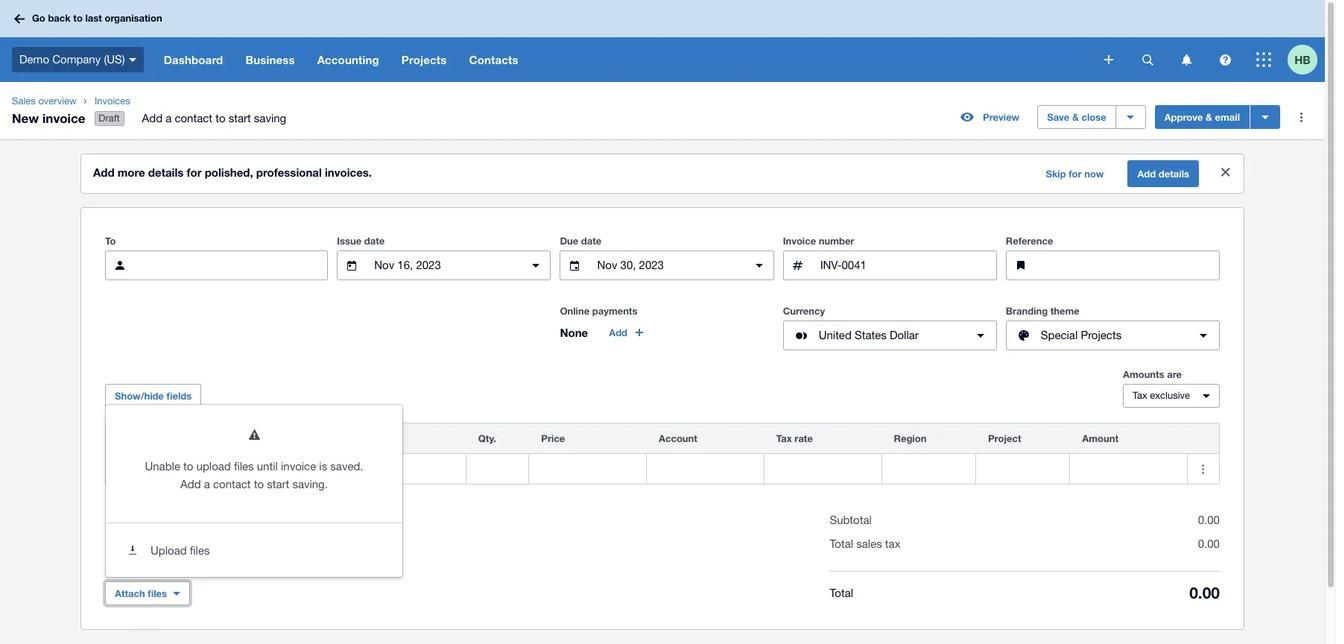 Task type: vqa. For each thing, say whether or not it's contained in the screenshot.
cartoon office workers image
no



Task type: describe. For each thing, give the bounding box(es) containing it.
preview
[[983, 111, 1020, 123]]

Quantity field
[[467, 455, 529, 483]]

to
[[105, 235, 116, 247]]

more line item options element
[[1189, 424, 1220, 453]]

1 horizontal spatial projects
[[1081, 329, 1122, 342]]

price
[[542, 433, 565, 444]]

approve & email
[[1165, 111, 1241, 123]]

payments
[[593, 305, 638, 317]]

add a contact to start saving
[[142, 112, 286, 125]]

upload files button
[[106, 532, 403, 568]]

amounts are
[[1124, 368, 1182, 380]]

invoice
[[783, 235, 817, 247]]

issue
[[337, 235, 362, 247]]

online
[[560, 305, 590, 317]]

amount
[[1083, 433, 1119, 444]]

new invoice
[[12, 110, 85, 126]]

add details button
[[1128, 160, 1200, 187]]

sales overview link
[[6, 94, 83, 109]]

hb
[[1295, 53, 1311, 66]]

sales
[[12, 95, 36, 107]]

to left 'last' on the top left
[[73, 12, 83, 24]]

start inside unable to upload files until invoice is saved. add a contact to start saving.
[[267, 478, 289, 491]]

Issue date text field
[[373, 251, 516, 280]]

Due date text field
[[596, 251, 739, 280]]

total sales tax
[[830, 538, 901, 550]]

approve & email button
[[1155, 105, 1250, 129]]

online payments
[[560, 305, 638, 317]]

business
[[246, 53, 295, 66]]

show/hide
[[115, 390, 164, 402]]

0.00 for subtotal
[[1199, 514, 1220, 526]]

close image
[[1212, 157, 1241, 187]]

svg image inside demo company (us) popup button
[[129, 58, 136, 62]]

contact element
[[105, 251, 328, 280]]

Amount field
[[1071, 455, 1188, 483]]

files for attach files
[[148, 588, 167, 600]]

add more details for polished, professional invoices. status
[[81, 154, 1244, 193]]

Invoice number text field
[[819, 251, 997, 280]]

due date
[[560, 235, 602, 247]]

now
[[1085, 168, 1105, 180]]

files for upload files
[[190, 544, 210, 557]]

demo
[[19, 53, 49, 65]]

total for total sales tax
[[830, 538, 854, 550]]

0 horizontal spatial details
[[148, 166, 184, 179]]

unable to upload files until invoice is saved. add a contact to start saving.
[[145, 460, 363, 491]]

account
[[659, 433, 698, 444]]

attach files
[[115, 588, 167, 600]]

region
[[894, 433, 927, 444]]

more line item options image
[[1189, 454, 1218, 484]]

demo company (us)
[[19, 53, 125, 65]]

invoices.
[[325, 166, 372, 179]]

invoice line item list element
[[105, 423, 1220, 485]]

dashboard link
[[153, 37, 234, 82]]

back
[[48, 12, 71, 24]]

subtotal
[[830, 514, 872, 526]]

add inside unable to upload files until invoice is saved. add a contact to start saving.
[[180, 478, 201, 491]]

for inside skip for now button
[[1069, 168, 1082, 180]]

hb button
[[1288, 37, 1326, 82]]

special projects
[[1041, 329, 1122, 342]]

special
[[1041, 329, 1078, 342]]

accounting button
[[306, 37, 391, 82]]

upload
[[151, 544, 187, 557]]

0 vertical spatial contact
[[175, 112, 212, 125]]

organisation
[[105, 12, 162, 24]]

group containing unable to upload files until invoice is saved. add a contact to start saving.
[[106, 405, 403, 577]]

to down invoices link
[[216, 112, 226, 125]]

tax for tax rate
[[777, 433, 792, 444]]

more date options image
[[521, 251, 551, 280]]

saving
[[254, 112, 286, 125]]

tax exclusive button
[[1124, 384, 1220, 408]]

new
[[12, 110, 39, 126]]

branding theme
[[1006, 305, 1080, 317]]

unable
[[145, 460, 180, 473]]

tax rate
[[777, 433, 813, 444]]

overview
[[38, 95, 77, 107]]

go back to last organisation
[[32, 12, 162, 24]]

number
[[819, 235, 855, 247]]

save
[[1048, 111, 1070, 123]]

approve
[[1165, 111, 1204, 123]]

saving.
[[293, 478, 328, 491]]

add for add a contact to start saving
[[142, 112, 163, 125]]

last
[[85, 12, 102, 24]]

united
[[819, 329, 852, 342]]

projects button
[[391, 37, 458, 82]]

details inside button
[[1159, 168, 1190, 180]]

none
[[560, 326, 588, 339]]

add button
[[600, 321, 655, 345]]

save & close button
[[1038, 105, 1117, 129]]

sales overview
[[12, 95, 77, 107]]

close
[[1082, 111, 1107, 123]]

projects inside navigation
[[402, 53, 447, 66]]

total for total
[[830, 586, 854, 599]]

sales
[[857, 538, 883, 550]]

reference
[[1006, 235, 1054, 247]]

Description text field
[[255, 455, 466, 483]]

navigation inside banner
[[153, 37, 1094, 82]]

are
[[1168, 368, 1182, 380]]



Task type: locate. For each thing, give the bounding box(es) containing it.
files left until
[[234, 460, 254, 473]]

0 horizontal spatial projects
[[402, 53, 447, 66]]

qty.
[[478, 433, 496, 444]]

details
[[148, 166, 184, 179], [1159, 168, 1190, 180]]

0 vertical spatial start
[[229, 112, 251, 125]]

go back to last organisation link
[[9, 5, 171, 32]]

2 vertical spatial 0.00
[[1190, 584, 1220, 603]]

svg image up email
[[1220, 54, 1231, 65]]

files right "upload"
[[190, 544, 210, 557]]

to down until
[[254, 478, 264, 491]]

upload
[[197, 460, 231, 473]]

& for close
[[1073, 111, 1079, 123]]

0 vertical spatial 0.00
[[1199, 514, 1220, 526]]

2 horizontal spatial svg image
[[1220, 54, 1231, 65]]

&
[[1073, 111, 1079, 123], [1206, 111, 1213, 123]]

united states dollar
[[819, 329, 919, 342]]

invoice up saving.
[[281, 460, 316, 473]]

1 vertical spatial start
[[267, 478, 289, 491]]

preview button
[[952, 105, 1029, 129]]

2 total from the top
[[830, 586, 854, 599]]

2 horizontal spatial files
[[234, 460, 254, 473]]

currency
[[783, 305, 826, 317]]

a inside unable to upload files until invoice is saved. add a contact to start saving.
[[204, 478, 210, 491]]

tax left rate
[[777, 433, 792, 444]]

0 horizontal spatial svg image
[[14, 14, 25, 23]]

contacts
[[469, 53, 519, 66]]

0 vertical spatial invoice
[[42, 110, 85, 126]]

1 horizontal spatial date
[[581, 235, 602, 247]]

save & close
[[1048, 111, 1107, 123]]

0 horizontal spatial a
[[166, 112, 172, 125]]

add down payments
[[609, 327, 628, 339]]

draft
[[99, 113, 120, 124]]

1 vertical spatial contact
[[213, 478, 251, 491]]

special projects button
[[1006, 321, 1220, 351]]

projects right special
[[1081, 329, 1122, 342]]

To text field
[[141, 251, 327, 280]]

2 & from the left
[[1206, 111, 1213, 123]]

states
[[855, 329, 887, 342]]

add for add details
[[1138, 168, 1157, 180]]

show/hide fields
[[115, 390, 192, 402]]

0 vertical spatial tax
[[1133, 390, 1148, 401]]

date for issue date
[[364, 235, 385, 247]]

is
[[319, 460, 327, 473]]

business button
[[234, 37, 306, 82]]

add right now
[[1138, 168, 1157, 180]]

banner containing hb
[[0, 0, 1326, 82]]

due
[[560, 235, 579, 247]]

invoice inside unable to upload files until invoice is saved. add a contact to start saving.
[[281, 460, 316, 473]]

for left now
[[1069, 168, 1082, 180]]

contact down invoices link
[[175, 112, 212, 125]]

1 horizontal spatial files
[[190, 544, 210, 557]]

add details
[[1138, 168, 1190, 180]]

more date options image
[[745, 251, 774, 280]]

issue date
[[337, 235, 385, 247]]

tax inside invoice line item list element
[[777, 433, 792, 444]]

to left upload
[[183, 460, 193, 473]]

svg image
[[14, 14, 25, 23], [1220, 54, 1231, 65], [129, 58, 136, 62]]

to
[[73, 12, 83, 24], [216, 112, 226, 125], [183, 460, 193, 473], [254, 478, 264, 491]]

theme
[[1051, 305, 1080, 317]]

a
[[166, 112, 172, 125], [204, 478, 210, 491]]

start left the saving
[[229, 112, 251, 125]]

polished,
[[205, 166, 253, 179]]

go
[[32, 12, 45, 24]]

0 horizontal spatial &
[[1073, 111, 1079, 123]]

1 horizontal spatial svg image
[[129, 58, 136, 62]]

dashboard
[[164, 53, 223, 66]]

tax exclusive
[[1133, 390, 1191, 401]]

invoices link
[[89, 94, 298, 109]]

invoice
[[42, 110, 85, 126], [281, 460, 316, 473]]

add down upload
[[180, 478, 201, 491]]

company
[[52, 53, 101, 65]]

0 vertical spatial files
[[234, 460, 254, 473]]

0 horizontal spatial for
[[187, 166, 202, 179]]

2 vertical spatial files
[[148, 588, 167, 600]]

group
[[106, 405, 403, 577]]

contacts button
[[458, 37, 530, 82]]

show/hide fields button
[[105, 384, 202, 408]]

united states dollar button
[[783, 321, 997, 351]]

tax for tax exclusive
[[1133, 390, 1148, 401]]

0.00 for total sales tax
[[1199, 538, 1220, 550]]

skip
[[1046, 168, 1067, 180]]

fields
[[167, 390, 192, 402]]

contact down upload
[[213, 478, 251, 491]]

upload files
[[151, 544, 210, 557]]

1 horizontal spatial start
[[267, 478, 289, 491]]

1 date from the left
[[364, 235, 385, 247]]

total down total sales tax
[[830, 586, 854, 599]]

1 vertical spatial 0.00
[[1199, 538, 1220, 550]]

date right "issue"
[[364, 235, 385, 247]]

invoices
[[95, 95, 130, 107]]

more
[[118, 166, 145, 179]]

0 horizontal spatial invoice
[[42, 110, 85, 126]]

files right attach
[[148, 588, 167, 600]]

project
[[989, 433, 1022, 444]]

add inside add details button
[[1138, 168, 1157, 180]]

1 vertical spatial files
[[190, 544, 210, 557]]

2 date from the left
[[581, 235, 602, 247]]

files inside popup button
[[148, 588, 167, 600]]

add left more
[[93, 166, 115, 179]]

dollar
[[890, 329, 919, 342]]

files inside 'button'
[[190, 544, 210, 557]]

Reference text field
[[1042, 251, 1220, 280]]

& for email
[[1206, 111, 1213, 123]]

1 vertical spatial total
[[830, 586, 854, 599]]

date right "due"
[[581, 235, 602, 247]]

email
[[1216, 111, 1241, 123]]

0 horizontal spatial date
[[364, 235, 385, 247]]

add for add more details for polished, professional invoices.
[[93, 166, 115, 179]]

0 vertical spatial total
[[830, 538, 854, 550]]

0 horizontal spatial start
[[229, 112, 251, 125]]

navigation containing dashboard
[[153, 37, 1094, 82]]

1 vertical spatial invoice
[[281, 460, 316, 473]]

svg image inside go back to last organisation link
[[14, 14, 25, 23]]

a down upload
[[204, 478, 210, 491]]

demo company (us) button
[[0, 37, 153, 82]]

invoice number
[[783, 235, 855, 247]]

1 vertical spatial projects
[[1081, 329, 1122, 342]]

svg image left go
[[14, 14, 25, 23]]

branding
[[1006, 305, 1048, 317]]

& left email
[[1206, 111, 1213, 123]]

0 horizontal spatial tax
[[777, 433, 792, 444]]

1 total from the top
[[830, 538, 854, 550]]

professional
[[256, 166, 322, 179]]

add for add
[[609, 327, 628, 339]]

0 vertical spatial projects
[[402, 53, 447, 66]]

a down invoices link
[[166, 112, 172, 125]]

1 horizontal spatial &
[[1206, 111, 1213, 123]]

attach files button
[[105, 582, 190, 605]]

svg image right (us)
[[129, 58, 136, 62]]

files inside unable to upload files until invoice is saved. add a contact to start saving.
[[234, 460, 254, 473]]

contact inside unable to upload files until invoice is saved. add a contact to start saving.
[[213, 478, 251, 491]]

total down subtotal
[[830, 538, 854, 550]]

0 horizontal spatial files
[[148, 588, 167, 600]]

banner
[[0, 0, 1326, 82]]

projects
[[402, 53, 447, 66], [1081, 329, 1122, 342]]

invoice number element
[[783, 251, 997, 280]]

1 horizontal spatial a
[[204, 478, 210, 491]]

details right more
[[148, 166, 184, 179]]

tax down amounts
[[1133, 390, 1148, 401]]

more invoice options image
[[1287, 102, 1317, 132]]

add right draft
[[142, 112, 163, 125]]

1 vertical spatial a
[[204, 478, 210, 491]]

projects left contacts
[[402, 53, 447, 66]]

date for due date
[[581, 235, 602, 247]]

1 horizontal spatial for
[[1069, 168, 1082, 180]]

accounting
[[317, 53, 379, 66]]

1 horizontal spatial invoice
[[281, 460, 316, 473]]

contact
[[175, 112, 212, 125], [213, 478, 251, 491]]

tax
[[1133, 390, 1148, 401], [777, 433, 792, 444]]

1 horizontal spatial details
[[1159, 168, 1190, 180]]

& right save
[[1073, 111, 1079, 123]]

invoice down overview
[[42, 110, 85, 126]]

1 horizontal spatial tax
[[1133, 390, 1148, 401]]

0.00
[[1199, 514, 1220, 526], [1199, 538, 1220, 550], [1190, 584, 1220, 603]]

details left close image
[[1159, 168, 1190, 180]]

saved.
[[331, 460, 363, 473]]

for left polished,
[[187, 166, 202, 179]]

add more details for polished, professional invoices.
[[93, 166, 372, 179]]

start down until
[[267, 478, 289, 491]]

files
[[234, 460, 254, 473], [190, 544, 210, 557], [148, 588, 167, 600]]

svg image
[[1257, 52, 1272, 67], [1143, 54, 1154, 65], [1182, 54, 1192, 65], [1105, 55, 1114, 64]]

attach
[[115, 588, 145, 600]]

1 vertical spatial tax
[[777, 433, 792, 444]]

skip for now
[[1046, 168, 1105, 180]]

0 vertical spatial a
[[166, 112, 172, 125]]

add inside the add button
[[609, 327, 628, 339]]

tax inside popup button
[[1133, 390, 1148, 401]]

for
[[187, 166, 202, 179], [1069, 168, 1082, 180]]

navigation
[[153, 37, 1094, 82]]

tax
[[886, 538, 901, 550]]

1 & from the left
[[1073, 111, 1079, 123]]

amounts
[[1124, 368, 1165, 380]]



